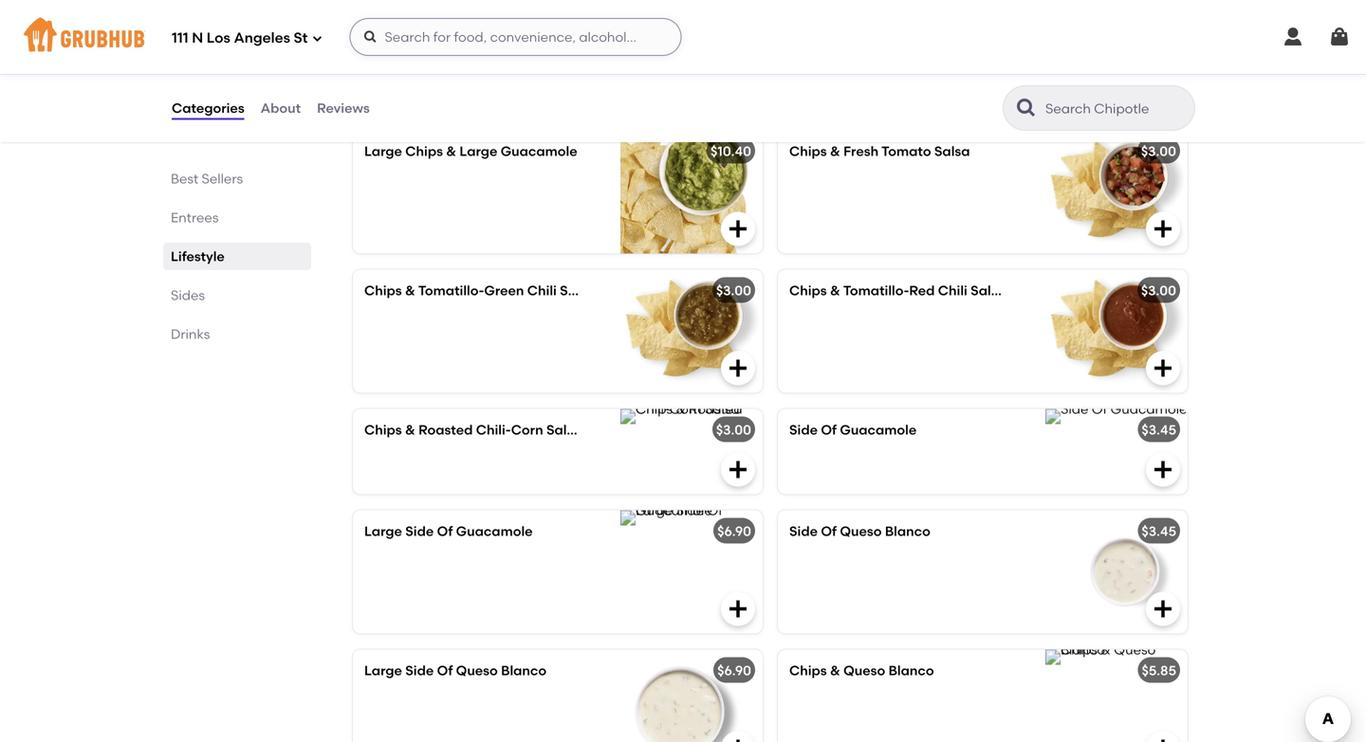 Task type: vqa. For each thing, say whether or not it's contained in the screenshot.
WARM in WARM QUINOA BOWLS
no



Task type: locate. For each thing, give the bounding box(es) containing it.
los
[[207, 30, 230, 47]]

chili-
[[476, 422, 511, 438]]

0 vertical spatial $6.90
[[717, 524, 751, 540]]

of
[[821, 422, 837, 438], [437, 524, 453, 540], [821, 524, 837, 540], [437, 663, 453, 679]]

2 tomatillo- from the left
[[843, 283, 909, 299]]

guacamole
[[501, 143, 577, 159], [840, 422, 917, 438], [456, 524, 533, 540]]

2 chili from the left
[[938, 283, 968, 299]]

svg image for side of queso blanco
[[1152, 598, 1175, 621]]

large side of guacamole
[[364, 524, 533, 540]]

chips for chips & roasted chili-corn salsa
[[364, 422, 402, 438]]

$3.00
[[1141, 143, 1177, 159], [716, 283, 751, 299], [1141, 283, 1177, 299], [716, 422, 751, 438]]

chips button
[[353, 0, 763, 114]]

0 horizontal spatial tomatillo-
[[418, 283, 484, 299]]

salsa right corn
[[546, 422, 582, 438]]

chips image
[[621, 0, 763, 114]]

chips & tomatillo-green chili salsa
[[364, 283, 596, 299]]

chips & guacamole image
[[1046, 0, 1188, 114]]

0 horizontal spatial chili
[[527, 283, 557, 299]]

chili
[[527, 283, 557, 299], [938, 283, 968, 299]]

svg image for chips & tomatillo-red chili salsa
[[1152, 357, 1175, 380]]

lifestyle
[[171, 249, 225, 265]]

svg image for large chips & large guacamole image
[[727, 218, 750, 240]]

$3.00 for chips & fresh tomato salsa
[[1141, 143, 1177, 159]]

salsa for chips & tomatillo-green chili salsa
[[560, 283, 596, 299]]

2 $3.45 from the top
[[1142, 524, 1177, 540]]

1 tomatillo- from the left
[[418, 283, 484, 299]]

$3.45
[[1142, 422, 1177, 438], [1142, 524, 1177, 540]]

categories
[[172, 100, 244, 116]]

2 $6.90 from the top
[[717, 663, 751, 679]]

111
[[172, 30, 188, 47]]

chips for chips & tomatillo-green chili salsa
[[364, 283, 402, 299]]

1 vertical spatial $6.90
[[717, 663, 751, 679]]

svg image
[[1328, 26, 1351, 48], [363, 29, 378, 45], [312, 33, 323, 44], [1152, 218, 1175, 240], [727, 357, 750, 380], [1152, 357, 1175, 380], [727, 459, 750, 481], [1152, 459, 1175, 481], [1152, 598, 1175, 621]]

1 horizontal spatial chili
[[938, 283, 968, 299]]

1 chili from the left
[[527, 283, 557, 299]]

reviews
[[317, 100, 370, 116]]

categories button
[[171, 74, 245, 142]]

blanco
[[885, 524, 931, 540], [501, 663, 547, 679], [889, 663, 934, 679]]

111 n los angeles st
[[172, 30, 308, 47]]

1 $3.45 from the top
[[1142, 422, 1177, 438]]

1 horizontal spatial tomatillo-
[[843, 283, 909, 299]]

chips & fresh tomato salsa
[[789, 143, 970, 159]]

red
[[909, 283, 935, 299]]

side
[[789, 422, 818, 438], [405, 524, 434, 540], [789, 524, 818, 540], [405, 663, 434, 679]]

1 $6.90 from the top
[[717, 524, 751, 540]]

chips & tomatillo-red chili salsa image
[[1046, 270, 1188, 393]]

& for chips & tomatillo-green chili salsa
[[405, 283, 415, 299]]

salsa
[[935, 143, 970, 159], [560, 283, 596, 299], [971, 283, 1006, 299], [546, 422, 582, 438]]

1 vertical spatial $3.45
[[1142, 524, 1177, 540]]

salsa right green
[[560, 283, 596, 299]]

chips & fresh tomato salsa image
[[1046, 130, 1188, 254]]

sides
[[171, 287, 205, 304]]

svg image for large side of queso blanco image
[[727, 738, 750, 743]]

chips & tomatillo-red chili salsa
[[789, 283, 1006, 299]]

svg image for chips & fresh tomato salsa
[[1152, 218, 1175, 240]]

tomatillo- for red
[[843, 283, 909, 299]]

svg image for side of guacamole
[[1152, 459, 1175, 481]]

side of guacamole image
[[1046, 409, 1187, 424]]

large for large side of guacamole
[[364, 524, 402, 540]]

queso for chips
[[844, 663, 885, 679]]

large
[[364, 143, 402, 159], [460, 143, 498, 159], [364, 524, 402, 540], [364, 663, 402, 679]]

& for chips & queso blanco
[[830, 663, 840, 679]]

chili right green
[[527, 283, 557, 299]]

chili for red
[[938, 283, 968, 299]]

chips & queso blanco
[[789, 663, 934, 679]]

salsa right red at the right of the page
[[971, 283, 1006, 299]]

& for chips & roasted chili-corn salsa
[[405, 422, 415, 438]]

svg image for chips & roasted chili-corn salsa
[[727, 459, 750, 481]]

&
[[446, 143, 456, 159], [830, 143, 840, 159], [405, 283, 415, 299], [830, 283, 840, 299], [405, 422, 415, 438], [830, 663, 840, 679]]

svg image for chips & tomatillo-green chili salsa
[[727, 357, 750, 380]]

svg image for chips & queso blanco image in the bottom right of the page
[[1152, 738, 1175, 743]]

large chips & large guacamole
[[364, 143, 577, 159]]

tomato
[[882, 143, 931, 159]]

drinks tab
[[171, 324, 304, 344]]

0 vertical spatial guacamole
[[501, 143, 577, 159]]

$6.90
[[717, 524, 751, 540], [717, 663, 751, 679]]

fresh
[[844, 143, 879, 159]]

chili right red at the right of the page
[[938, 283, 968, 299]]

queso
[[840, 524, 882, 540], [456, 663, 498, 679], [844, 663, 885, 679]]

best
[[171, 171, 198, 187]]

svg image
[[1282, 26, 1305, 48], [727, 78, 750, 101], [1152, 78, 1175, 101], [727, 218, 750, 240], [727, 598, 750, 621], [727, 738, 750, 743], [1152, 738, 1175, 743]]

0 vertical spatial $3.45
[[1142, 422, 1177, 438]]

$3.45 for side of queso blanco
[[1142, 524, 1177, 540]]

svg image for large side of guacamole "image"
[[727, 598, 750, 621]]

large side of queso blanco image
[[621, 650, 763, 743]]

tomatillo-
[[418, 283, 484, 299], [843, 283, 909, 299]]

svg image for chips & guacamole image
[[1152, 78, 1175, 101]]

chips
[[364, 7, 402, 24], [405, 143, 443, 159], [789, 143, 827, 159], [364, 283, 402, 299], [789, 283, 827, 299], [364, 422, 402, 438], [789, 663, 827, 679]]

about
[[261, 100, 301, 116]]

$3.00 for chips & tomatillo-red chili salsa
[[1141, 283, 1177, 299]]

side of guacamole
[[789, 422, 917, 438]]

salsa for chips & tomatillo-red chili salsa
[[971, 283, 1006, 299]]



Task type: describe. For each thing, give the bounding box(es) containing it.
entrees tab
[[171, 208, 304, 228]]

chips for chips & tomatillo-red chili salsa
[[789, 283, 827, 299]]

$6.90 for chips & queso blanco
[[717, 663, 751, 679]]

best sellers tab
[[171, 169, 304, 189]]

side of queso blanco
[[789, 524, 931, 540]]

main navigation navigation
[[0, 0, 1366, 74]]

salsa for chips & roasted chili-corn salsa
[[546, 422, 582, 438]]

salsa right 'tomato'
[[935, 143, 970, 159]]

& for chips & fresh tomato salsa
[[830, 143, 840, 159]]

best sellers
[[171, 171, 243, 187]]

lifestyle tab
[[171, 247, 304, 267]]

$5.85
[[1142, 663, 1177, 679]]

drinks
[[171, 326, 210, 343]]

green
[[484, 283, 524, 299]]

$3.00 for chips & roasted chili-corn salsa
[[716, 422, 751, 438]]

st
[[294, 30, 308, 47]]

chips & roasted chili-corn salsa
[[364, 422, 582, 438]]

queso for side
[[840, 524, 882, 540]]

Search for food, convenience, alcohol... search field
[[350, 18, 682, 56]]

svg image for "chips" image on the top
[[727, 78, 750, 101]]

roasted
[[419, 422, 473, 438]]

$3.45 for side of guacamole
[[1142, 422, 1177, 438]]

chips for chips & fresh tomato salsa
[[789, 143, 827, 159]]

search icon image
[[1015, 97, 1038, 120]]

large side of queso blanco
[[364, 663, 547, 679]]

$6.90 for side of queso blanco
[[717, 524, 751, 540]]

about button
[[260, 74, 302, 142]]

large for large chips & large guacamole
[[364, 143, 402, 159]]

blanco for side of queso blanco
[[885, 524, 931, 540]]

chips & roasted chili-corn salsa image
[[621, 409, 763, 424]]

chips & tomatillo-green chili salsa image
[[621, 270, 763, 393]]

reviews button
[[316, 74, 371, 142]]

chips for chips & queso blanco
[[789, 663, 827, 679]]

corn
[[511, 422, 543, 438]]

chips inside button
[[364, 7, 402, 24]]

sides tab
[[171, 286, 304, 306]]

entrees
[[171, 210, 219, 226]]

side of queso blanco image
[[1046, 511, 1188, 634]]

blanco for chips & queso blanco
[[889, 663, 934, 679]]

1 vertical spatial guacamole
[[840, 422, 917, 438]]

chili for green
[[527, 283, 557, 299]]

tomatillo- for green
[[418, 283, 484, 299]]

svg image inside main navigation navigation
[[1282, 26, 1305, 48]]

Search Chipotle search field
[[1044, 100, 1189, 118]]

n
[[192, 30, 203, 47]]

angeles
[[234, 30, 290, 47]]

chips & queso blanco image
[[1046, 650, 1188, 665]]

& for chips & tomatillo-red chili salsa
[[830, 283, 840, 299]]

large for large side of queso blanco
[[364, 663, 402, 679]]

sellers
[[202, 171, 243, 187]]

$3.00 for chips & tomatillo-green chili salsa
[[716, 283, 751, 299]]

2 vertical spatial guacamole
[[456, 524, 533, 540]]

large side of guacamole image
[[621, 511, 763, 526]]

$10.40
[[711, 143, 751, 159]]

large chips & large guacamole image
[[621, 130, 763, 254]]



